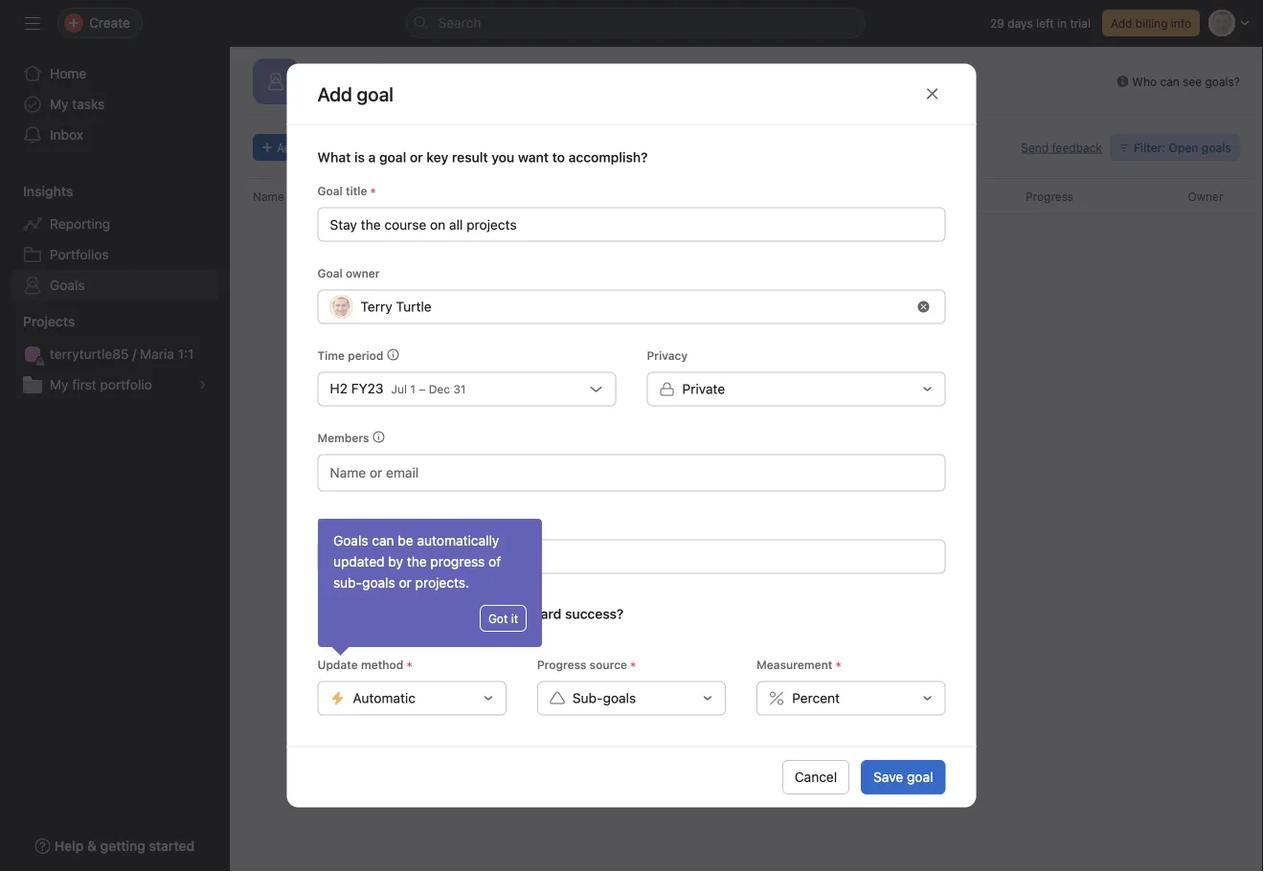 Task type: locate. For each thing, give the bounding box(es) containing it.
goals down the portfolios on the left of page
[[50, 277, 85, 293]]

add billing info
[[1111, 16, 1192, 30]]

1 vertical spatial can
[[372, 533, 394, 549]]

goal right parent
[[357, 517, 381, 530]]

1 vertical spatial progress
[[458, 606, 514, 622]]

add goal button
[[253, 134, 333, 161]]

or left clear
[[665, 493, 679, 511]]

members
[[318, 432, 369, 445]]

goal inside "button"
[[907, 770, 933, 785]]

percent button
[[757, 682, 946, 716]]

or left the key
[[410, 149, 423, 165]]

2 horizontal spatial required image
[[833, 660, 844, 671]]

1 vertical spatial goals
[[333, 533, 368, 549]]

progress down automatically
[[431, 554, 485, 570]]

goals inside insights element
[[50, 277, 85, 293]]

0 vertical spatial you
[[492, 149, 515, 165]]

how will you measure progress toward success? learn to set measurable targets
[[318, 606, 624, 639]]

goals
[[50, 277, 85, 293], [333, 533, 368, 549]]

0 horizontal spatial you
[[374, 606, 397, 622]]

1 horizontal spatial can
[[1160, 75, 1180, 88]]

goal left owner
[[318, 267, 343, 280]]

0 vertical spatial goals
[[352, 91, 386, 106]]

own
[[697, 446, 740, 473]]

toward success?
[[518, 606, 624, 622]]

2 horizontal spatial add
[[1111, 16, 1133, 30]]

to inside how will you measure progress toward success? learn to set measurable targets
[[351, 626, 362, 639]]

goals down by
[[362, 575, 395, 591]]

you
[[596, 446, 634, 473]]

1:1
[[178, 346, 194, 362]]

you don't own any open goals
[[596, 446, 898, 473]]

search list box
[[406, 8, 865, 38]]

my for my tasks
[[50, 96, 69, 112]]

info
[[1171, 16, 1192, 30]]

0 horizontal spatial goals
[[50, 277, 85, 293]]

who
[[1133, 75, 1157, 88]]

goal right save at the right bottom of the page
[[907, 770, 933, 785]]

goals inside "my workspace team goals"
[[352, 91, 386, 106]]

1 vertical spatial add
[[277, 141, 298, 154]]

0 vertical spatial add
[[1111, 16, 1133, 30]]

1 vertical spatial to
[[351, 626, 362, 639]]

2 my from the top
[[50, 377, 69, 393]]

goals
[[352, 91, 386, 106], [362, 575, 395, 591], [603, 691, 636, 707]]

a
[[368, 149, 376, 165], [619, 493, 627, 511]]

automatically
[[417, 533, 499, 549]]

is
[[354, 149, 365, 165]]

see left goals?
[[1183, 75, 1202, 88]]

0 vertical spatial to
[[799, 493, 813, 511]]

goal
[[318, 184, 343, 198], [318, 267, 343, 280]]

my left first
[[50, 377, 69, 393]]

2 goal from the top
[[318, 267, 343, 280]]

title
[[346, 184, 367, 198]]

or down by
[[399, 575, 412, 591]]

you up set
[[374, 606, 397, 622]]

progress
[[1026, 190, 1074, 203], [537, 659, 587, 672]]

goals can be automatically updated by the progress of sub-goals or projects.
[[333, 533, 501, 591]]

add a goal or clear your filters to see all goals.
[[587, 493, 906, 511]]

insights
[[23, 183, 73, 199]]

to
[[799, 493, 813, 511], [351, 626, 362, 639]]

Connect a parent goal text field
[[318, 540, 946, 574]]

to left set
[[351, 626, 362, 639]]

left
[[1037, 16, 1054, 30]]

the
[[407, 554, 427, 570]]

my workspace
[[314, 58, 439, 81]]

1 vertical spatial my
[[50, 377, 69, 393]]

can inside goals can be automatically updated by the progress of sub-goals or projects.
[[372, 533, 394, 549]]

global element
[[0, 47, 230, 162]]

in
[[1058, 16, 1067, 30]]

add down the you
[[587, 493, 615, 511]]

1 horizontal spatial you
[[492, 149, 515, 165]]

team
[[314, 91, 348, 106]]

0 vertical spatial goal
[[318, 184, 343, 198]]

0 vertical spatial or
[[410, 149, 423, 165]]

search button
[[406, 8, 865, 38]]

see
[[1183, 75, 1202, 88], [817, 493, 841, 511]]

0 horizontal spatial progress
[[537, 659, 587, 672]]

progress up the "targets"
[[458, 606, 514, 622]]

0 horizontal spatial see
[[817, 493, 841, 511]]

29 days left in trial
[[991, 16, 1091, 30]]

key
[[427, 149, 449, 165]]

goals down source
[[603, 691, 636, 707]]

my tasks
[[50, 96, 105, 112]]

my inside projects element
[[50, 377, 69, 393]]

my inside global element
[[50, 96, 69, 112]]

0 horizontal spatial a
[[368, 149, 376, 165]]

my
[[50, 96, 69, 112], [50, 377, 69, 393]]

reporting link
[[11, 209, 218, 239]]

1 vertical spatial goal
[[318, 267, 343, 280]]

1 horizontal spatial see
[[1183, 75, 1202, 88]]

hide sidebar image
[[25, 15, 40, 31]]

0 vertical spatial progress
[[1026, 190, 1074, 203]]

goals for goals
[[50, 277, 85, 293]]

goal for goal owner
[[318, 267, 343, 280]]

add left billing
[[1111, 16, 1133, 30]]

1 vertical spatial progress
[[537, 659, 587, 672]]

29
[[991, 16, 1005, 30]]

you left want
[[492, 149, 515, 165]]

dec
[[429, 383, 450, 396]]

0 vertical spatial see
[[1183, 75, 1202, 88]]

progress for progress source
[[537, 659, 587, 672]]

percent
[[792, 691, 840, 707]]

projects element
[[0, 305, 230, 404]]

tasks
[[72, 96, 105, 112]]

0 vertical spatial can
[[1160, 75, 1180, 88]]

a down the you
[[619, 493, 627, 511]]

1 vertical spatial a
[[619, 493, 627, 511]]

add goal
[[277, 141, 325, 154]]

projects
[[23, 314, 75, 330]]

add
[[1111, 16, 1133, 30], [277, 141, 298, 154], [587, 493, 615, 511]]

h2
[[330, 381, 348, 397]]

1 horizontal spatial add
[[587, 493, 615, 511]]

goal left is
[[302, 141, 325, 154]]

1 vertical spatial goals
[[362, 575, 395, 591]]

0 vertical spatial my
[[50, 96, 69, 112]]

can right who
[[1160, 75, 1180, 88]]

goal left title on the left top of the page
[[318, 184, 343, 198]]

0 vertical spatial progress
[[431, 554, 485, 570]]

my left tasks
[[50, 96, 69, 112]]

0 horizontal spatial can
[[372, 533, 394, 549]]

goal right is
[[379, 149, 406, 165]]

1 horizontal spatial required image
[[627, 660, 639, 671]]

goals down my workspace
[[352, 91, 386, 106]]

your
[[721, 493, 752, 511]]

jul
[[391, 383, 407, 396]]

add left what in the top of the page
[[277, 141, 298, 154]]

goal down don't
[[631, 493, 661, 511]]

to right filters
[[799, 493, 813, 511]]

progress down send feedback link
[[1026, 190, 1074, 203]]

my for my first portfolio
[[50, 377, 69, 393]]

got it
[[488, 612, 518, 626]]

2 vertical spatial or
[[399, 575, 412, 591]]

goals down the parent goal
[[333, 533, 368, 549]]

can
[[1160, 75, 1180, 88], [372, 533, 394, 549]]

billing
[[1136, 16, 1168, 30]]

goals.
[[865, 493, 906, 511]]

can for who
[[1160, 75, 1180, 88]]

to for see
[[799, 493, 813, 511]]

add goal
[[318, 82, 394, 105]]

required image for percent
[[833, 660, 844, 671]]

2 vertical spatial add
[[587, 493, 615, 511]]

0 horizontal spatial to
[[351, 626, 362, 639]]

progress up sub-
[[537, 659, 587, 672]]

required image
[[367, 185, 379, 197], [627, 660, 639, 671], [833, 660, 844, 671]]

1 horizontal spatial progress
[[1026, 190, 1074, 203]]

1 horizontal spatial to
[[799, 493, 813, 511]]

can left 'be'
[[372, 533, 394, 549]]

learn to set measurable targets link
[[318, 626, 490, 639]]

1 goal from the top
[[318, 184, 343, 198]]

0 vertical spatial a
[[368, 149, 376, 165]]

2 vertical spatial goals
[[603, 691, 636, 707]]

privacy
[[647, 349, 688, 363]]

0 horizontal spatial add
[[277, 141, 298, 154]]

be
[[398, 533, 414, 549]]

1 vertical spatial you
[[374, 606, 397, 622]]

update method
[[318, 659, 404, 672]]

goal inside button
[[302, 141, 325, 154]]

automatic button
[[318, 682, 507, 716]]

h2 fy23 jul 1 – dec 31
[[330, 381, 466, 397]]

period
[[348, 349, 384, 363]]

1 horizontal spatial a
[[619, 493, 627, 511]]

or
[[410, 149, 423, 165], [665, 493, 679, 511], [399, 575, 412, 591]]

see left all in the bottom right of the page
[[817, 493, 841, 511]]

goals inside goals can be automatically updated by the progress of sub-goals or projects.
[[333, 533, 368, 549]]

sub-goals
[[573, 691, 636, 707]]

/
[[132, 346, 136, 362]]

save goal
[[874, 770, 933, 785]]

1 my from the top
[[50, 96, 69, 112]]

got
[[488, 612, 508, 626]]

reporting
[[50, 216, 110, 232]]

to for set
[[351, 626, 362, 639]]

0 vertical spatial goals
[[50, 277, 85, 293]]

required image for sub-goals
[[627, 660, 639, 671]]

a right is
[[368, 149, 376, 165]]

1 horizontal spatial goals
[[333, 533, 368, 549]]



Task type: describe. For each thing, give the bounding box(es) containing it.
home link
[[11, 58, 218, 89]]

insights button
[[0, 182, 73, 201]]

can for goals
[[372, 533, 394, 549]]

private button
[[647, 372, 946, 407]]

inbox
[[50, 127, 83, 143]]

goals?
[[1206, 75, 1241, 88]]

time period
[[318, 349, 384, 363]]

days
[[1008, 16, 1033, 30]]

goal for goal title
[[318, 184, 343, 198]]

measurable
[[385, 626, 448, 639]]

will
[[349, 606, 370, 622]]

search
[[438, 15, 481, 31]]

goal for parent goal
[[357, 517, 381, 530]]

portfolio
[[100, 377, 152, 393]]

my first portfolio link
[[11, 370, 218, 400]]

insights element
[[0, 174, 230, 305]]

progress inside how will you measure progress toward success? learn to set measurable targets
[[458, 606, 514, 622]]

got it button
[[480, 605, 527, 632]]

what
[[318, 149, 351, 165]]

parent
[[318, 517, 354, 530]]

you inside how will you measure progress toward success? learn to set measurable targets
[[374, 606, 397, 622]]

cancel
[[795, 770, 837, 785]]

or inside goals can be automatically updated by the progress of sub-goals or projects.
[[399, 575, 412, 591]]

measure
[[400, 606, 455, 622]]

want
[[518, 149, 549, 165]]

team goals link
[[314, 91, 386, 116]]

maria
[[140, 346, 174, 362]]

filters
[[756, 493, 795, 511]]

update
[[318, 659, 358, 672]]

inbox link
[[11, 120, 218, 150]]

open goals
[[786, 446, 898, 473]]

goals inside goals can be automatically updated by the progress of sub-goals or projects.
[[362, 575, 395, 591]]

add for add a goal or clear your filters to see all goals.
[[587, 493, 615, 511]]

send feedback
[[1021, 141, 1102, 154]]

terry
[[361, 299, 392, 315]]

learn
[[318, 626, 348, 639]]

source
[[590, 659, 627, 672]]

progress inside goals can be automatically updated by the progress of sub-goals or projects.
[[431, 554, 485, 570]]

goal title
[[318, 184, 367, 198]]

portfolios link
[[11, 239, 218, 270]]

goal owner
[[318, 267, 380, 280]]

by
[[388, 554, 403, 570]]

measurement
[[757, 659, 833, 672]]

fy23
[[351, 381, 384, 397]]

automatic
[[353, 691, 416, 707]]

set
[[365, 626, 382, 639]]

owner
[[346, 267, 380, 280]]

1 vertical spatial see
[[817, 493, 841, 511]]

goal for add goal
[[302, 141, 325, 154]]

first
[[72, 377, 96, 393]]

what is a goal or key result you want to accomplish?
[[318, 149, 648, 165]]

terryturtle85 / maria 1:1 link
[[11, 339, 218, 370]]

sub-
[[573, 691, 603, 707]]

progress source
[[537, 659, 627, 672]]

terryturtle85
[[50, 346, 129, 362]]

1 vertical spatial or
[[665, 493, 679, 511]]

goals for goals can be automatically updated by the progress of sub-goals or projects.
[[333, 533, 368, 549]]

goals inside dropdown button
[[603, 691, 636, 707]]

how
[[318, 606, 346, 622]]

private
[[683, 381, 725, 397]]

name
[[253, 190, 284, 203]]

clear
[[683, 493, 717, 511]]

goals can be automatically updated by the progress of sub-goals or projects. tooltip
[[318, 519, 542, 653]]

Enter goal name text field
[[318, 207, 946, 242]]

parent goal
[[318, 517, 381, 530]]

my first portfolio
[[50, 377, 152, 393]]

projects.
[[415, 575, 469, 591]]

close this dialog image
[[925, 86, 940, 102]]

of
[[489, 554, 501, 570]]

to accomplish?
[[552, 149, 648, 165]]

it
[[511, 612, 518, 626]]

terry turtle
[[361, 299, 432, 315]]

goal for save goal
[[907, 770, 933, 785]]

0 horizontal spatial required image
[[367, 185, 379, 197]]

who can see goals?
[[1133, 75, 1241, 88]]

result
[[452, 149, 488, 165]]

remove image
[[918, 301, 930, 313]]

add for add goal
[[277, 141, 298, 154]]

Name or email text field
[[330, 461, 433, 484]]

time
[[318, 349, 345, 363]]

feedback
[[1052, 141, 1102, 154]]

progress for progress
[[1026, 190, 1074, 203]]

terryturtle85 / maria 1:1
[[50, 346, 194, 362]]

sub-
[[333, 575, 362, 591]]

projects button
[[0, 312, 75, 331]]

send feedback link
[[1021, 139, 1102, 156]]

targets
[[451, 626, 490, 639]]

turtle
[[396, 299, 432, 315]]

goals link
[[11, 270, 218, 301]]

required image
[[404, 660, 415, 671]]

owner
[[1188, 190, 1224, 203]]

save
[[874, 770, 904, 785]]

add for add billing info
[[1111, 16, 1133, 30]]

updated
[[333, 554, 385, 570]]

add billing info button
[[1103, 10, 1200, 36]]

don't
[[639, 446, 692, 473]]

portfolios
[[50, 247, 109, 262]]



Task type: vqa. For each thing, say whether or not it's contained in the screenshot.
the bottom a
yes



